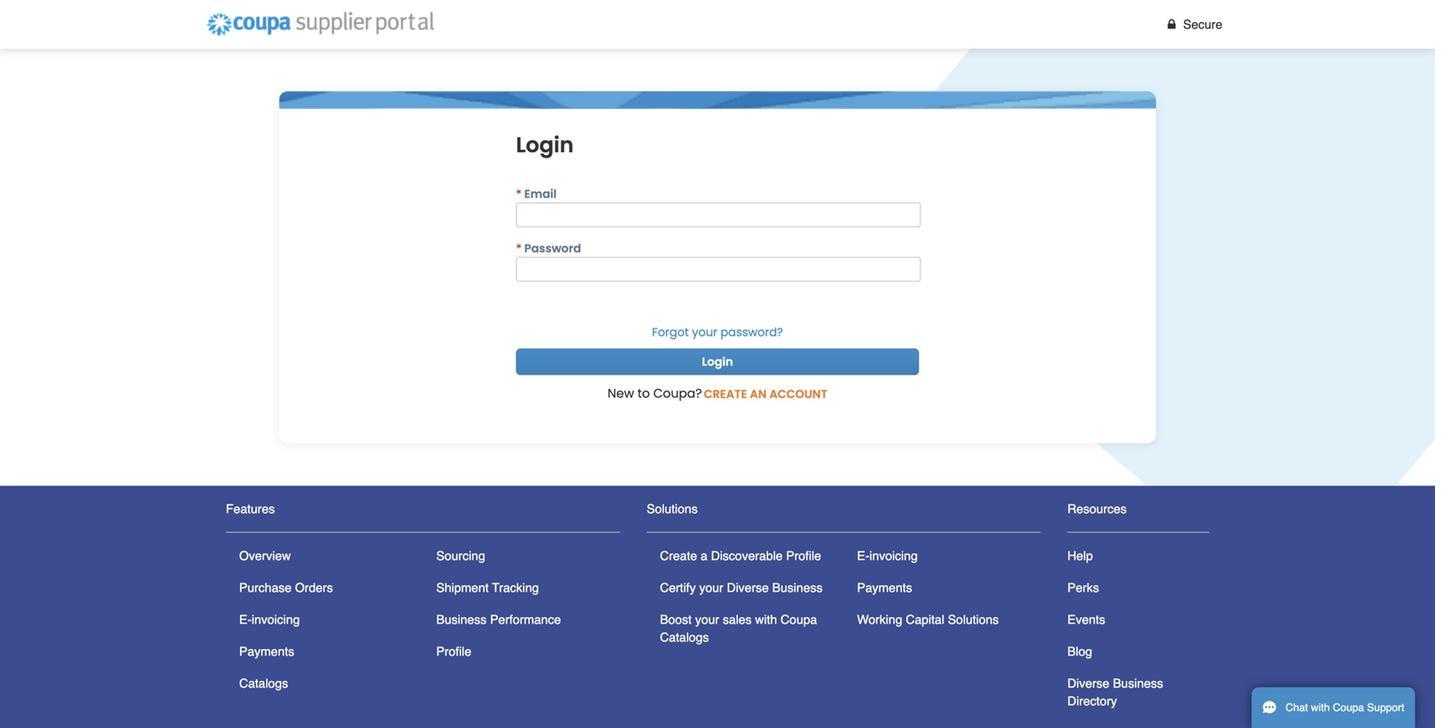 Task type: locate. For each thing, give the bounding box(es) containing it.
e-invoicing down purchase
[[239, 612, 300, 627]]

business down discoverable
[[772, 581, 823, 595]]

0 vertical spatial e-
[[857, 549, 869, 563]]

catalogs link
[[239, 676, 288, 690]]

create an account link
[[702, 385, 827, 408]]

coupa right sales
[[781, 612, 817, 627]]

sourcing
[[436, 549, 485, 563]]

0 vertical spatial diverse
[[727, 581, 769, 595]]

0 vertical spatial coupa
[[781, 612, 817, 627]]

0 horizontal spatial e-
[[239, 612, 252, 627]]

1 vertical spatial invoicing
[[252, 612, 300, 627]]

chat
[[1286, 702, 1308, 714]]

1 horizontal spatial login
[[702, 354, 733, 370]]

email
[[524, 186, 557, 202]]

* for * email
[[516, 186, 522, 202]]

with right chat
[[1311, 702, 1330, 714]]

0 vertical spatial solutions
[[647, 502, 698, 516]]

diverse business directory
[[1067, 676, 1163, 708]]

with
[[755, 612, 777, 627], [1311, 702, 1330, 714]]

1 vertical spatial diverse
[[1067, 676, 1109, 690]]

1 vertical spatial your
[[699, 581, 723, 595]]

login
[[516, 130, 574, 160], [702, 354, 733, 370]]

diverse up directory
[[1067, 676, 1109, 690]]

0 vertical spatial payments
[[857, 581, 912, 595]]

payments link
[[857, 581, 912, 595], [239, 644, 294, 659]]

forgot
[[652, 324, 689, 340]]

your up "login" button
[[692, 324, 717, 340]]

with right sales
[[755, 612, 777, 627]]

payments up catalogs link
[[239, 644, 294, 659]]

performance
[[490, 612, 561, 627]]

events
[[1067, 612, 1105, 627]]

1 vertical spatial with
[[1311, 702, 1330, 714]]

0 horizontal spatial solutions
[[647, 502, 698, 516]]

None text field
[[516, 202, 921, 227]]

0 vertical spatial e-invoicing
[[857, 549, 918, 563]]

1 horizontal spatial with
[[1311, 702, 1330, 714]]

0 horizontal spatial coupa
[[781, 612, 817, 627]]

0 horizontal spatial payments link
[[239, 644, 294, 659]]

diverse inside "diverse business directory"
[[1067, 676, 1109, 690]]

1 vertical spatial coupa
[[1333, 702, 1364, 714]]

e-invoicing link
[[857, 549, 918, 563], [239, 612, 300, 627]]

1 horizontal spatial e-invoicing link
[[857, 549, 918, 563]]

0 horizontal spatial with
[[755, 612, 777, 627]]

certify your diverse business
[[660, 581, 823, 595]]

2 * from the top
[[516, 241, 522, 256]]

1 vertical spatial e-invoicing link
[[239, 612, 300, 627]]

* password
[[516, 241, 581, 256]]

1 horizontal spatial business
[[772, 581, 823, 595]]

solutions right capital
[[948, 612, 999, 627]]

your
[[692, 324, 717, 340], [699, 581, 723, 595], [695, 612, 719, 627]]

tracking
[[492, 581, 539, 595]]

0 horizontal spatial profile
[[436, 644, 471, 659]]

solutions
[[647, 502, 698, 516], [948, 612, 999, 627]]

1 horizontal spatial catalogs
[[660, 630, 709, 644]]

0 vertical spatial profile
[[786, 549, 821, 563]]

e-invoicing link down purchase
[[239, 612, 300, 627]]

1 vertical spatial login
[[702, 354, 733, 370]]

e- up working
[[857, 549, 869, 563]]

0 horizontal spatial payments
[[239, 644, 294, 659]]

diverse down discoverable
[[727, 581, 769, 595]]

business performance
[[436, 612, 561, 627]]

1 horizontal spatial diverse
[[1067, 676, 1109, 690]]

payments up working
[[857, 581, 912, 595]]

login down 'forgot your password?' on the top of the page
[[702, 354, 733, 370]]

e-invoicing up working
[[857, 549, 918, 563]]

invoicing up working
[[869, 549, 918, 563]]

e- down purchase
[[239, 612, 252, 627]]

1 horizontal spatial payments
[[857, 581, 912, 595]]

your inside 'boost your sales with coupa catalogs'
[[695, 612, 719, 627]]

e-invoicing link up working
[[857, 549, 918, 563]]

2 vertical spatial business
[[1113, 676, 1163, 690]]

coupa
[[781, 612, 817, 627], [1333, 702, 1364, 714]]

payments for the topmost payments link
[[857, 581, 912, 595]]

0 horizontal spatial login
[[516, 130, 574, 160]]

your left sales
[[695, 612, 719, 627]]

purchase
[[239, 581, 292, 595]]

diverse
[[727, 581, 769, 595], [1067, 676, 1109, 690]]

1 horizontal spatial payments link
[[857, 581, 912, 595]]

1 vertical spatial solutions
[[948, 612, 999, 627]]

1 horizontal spatial e-invoicing
[[857, 549, 918, 563]]

0 horizontal spatial diverse
[[727, 581, 769, 595]]

0 horizontal spatial business
[[436, 612, 487, 627]]

your down the a
[[699, 581, 723, 595]]

sales
[[723, 612, 752, 627]]

1 horizontal spatial solutions
[[948, 612, 999, 627]]

0 vertical spatial *
[[516, 186, 522, 202]]

payments for the bottom payments link
[[239, 644, 294, 659]]

1 vertical spatial e-invoicing
[[239, 612, 300, 627]]

1 * from the top
[[516, 186, 522, 202]]

new
[[608, 385, 634, 402]]

0 vertical spatial with
[[755, 612, 777, 627]]

0 horizontal spatial catalogs
[[239, 676, 288, 690]]

0 vertical spatial invoicing
[[869, 549, 918, 563]]

chat with coupa support
[[1286, 702, 1404, 714]]

your for diverse
[[699, 581, 723, 595]]

password?
[[721, 324, 783, 340]]

create
[[660, 549, 697, 563]]

resources
[[1067, 502, 1127, 516]]

profile right discoverable
[[786, 549, 821, 563]]

catalogs inside 'boost your sales with coupa catalogs'
[[660, 630, 709, 644]]

solutions up create
[[647, 502, 698, 516]]

invoicing down purchase
[[252, 612, 300, 627]]

profile
[[786, 549, 821, 563], [436, 644, 471, 659]]

e-invoicing
[[857, 549, 918, 563], [239, 612, 300, 627]]

login inside button
[[702, 354, 733, 370]]

payments link up working
[[857, 581, 912, 595]]

business up directory
[[1113, 676, 1163, 690]]

business
[[772, 581, 823, 595], [436, 612, 487, 627], [1113, 676, 1163, 690]]

0 vertical spatial business
[[772, 581, 823, 595]]

certify
[[660, 581, 696, 595]]

your for password?
[[692, 324, 717, 340]]

payments link up catalogs link
[[239, 644, 294, 659]]

* left email
[[516, 186, 522, 202]]

1 horizontal spatial coupa
[[1333, 702, 1364, 714]]

0 horizontal spatial e-invoicing link
[[239, 612, 300, 627]]

0 vertical spatial your
[[692, 324, 717, 340]]

coupa left the support
[[1333, 702, 1364, 714]]

None password field
[[516, 257, 921, 282]]

* left password
[[516, 241, 522, 256]]

an
[[750, 386, 767, 402]]

0 horizontal spatial e-invoicing
[[239, 612, 300, 627]]

catalogs
[[660, 630, 709, 644], [239, 676, 288, 690]]

1 vertical spatial *
[[516, 241, 522, 256]]

working capital solutions link
[[857, 612, 999, 627]]

coupa inside 'boost your sales with coupa catalogs'
[[781, 612, 817, 627]]

business inside "diverse business directory"
[[1113, 676, 1163, 690]]

2 horizontal spatial business
[[1113, 676, 1163, 690]]

business down "shipment"
[[436, 612, 487, 627]]

invoicing
[[869, 549, 918, 563], [252, 612, 300, 627]]

2 vertical spatial your
[[695, 612, 719, 627]]

login up email
[[516, 130, 574, 160]]

help
[[1067, 549, 1093, 563]]

shipment tracking link
[[436, 581, 539, 595]]

0 vertical spatial catalogs
[[660, 630, 709, 644]]

1 horizontal spatial e-
[[857, 549, 869, 563]]

profile down business performance link
[[436, 644, 471, 659]]

1 vertical spatial payments
[[239, 644, 294, 659]]

1 vertical spatial e-
[[239, 612, 252, 627]]

orders
[[295, 581, 333, 595]]

perks
[[1067, 581, 1099, 595]]

coupa?
[[653, 385, 702, 402]]

with inside 'boost your sales with coupa catalogs'
[[755, 612, 777, 627]]

payments
[[857, 581, 912, 595], [239, 644, 294, 659]]

boost your sales with coupa catalogs
[[660, 612, 817, 644]]

shipment
[[436, 581, 489, 595]]

events link
[[1067, 612, 1105, 627]]

boost
[[660, 612, 692, 627]]

e-
[[857, 549, 869, 563], [239, 612, 252, 627]]

business performance link
[[436, 612, 561, 627]]

account
[[769, 386, 827, 402]]

*
[[516, 186, 522, 202], [516, 241, 522, 256]]

your for sales
[[695, 612, 719, 627]]



Task type: describe. For each thing, give the bounding box(es) containing it.
shipment tracking
[[436, 581, 539, 595]]

to
[[638, 385, 650, 402]]

overview
[[239, 549, 291, 563]]

1 horizontal spatial invoicing
[[869, 549, 918, 563]]

1 vertical spatial catalogs
[[239, 676, 288, 690]]

working
[[857, 612, 902, 627]]

working capital solutions
[[857, 612, 999, 627]]

support
[[1367, 702, 1404, 714]]

discoverable
[[711, 549, 783, 563]]

features
[[226, 502, 275, 516]]

coupa inside the "chat with coupa support" button
[[1333, 702, 1364, 714]]

create a discoverable profile link
[[660, 549, 821, 563]]

new to coupa? create an account
[[608, 385, 827, 402]]

login button
[[516, 349, 919, 375]]

capital
[[906, 612, 944, 627]]

overview link
[[239, 549, 291, 563]]

0 vertical spatial e-invoicing link
[[857, 549, 918, 563]]

perks link
[[1067, 581, 1099, 595]]

e-invoicing for the bottom e-invoicing link
[[239, 612, 300, 627]]

coupa supplier portal image
[[198, 5, 442, 44]]

1 horizontal spatial profile
[[786, 549, 821, 563]]

0 vertical spatial payments link
[[857, 581, 912, 595]]

chat with coupa support button
[[1252, 687, 1415, 728]]

e-invoicing for the top e-invoicing link
[[857, 549, 918, 563]]

forgot your password?
[[652, 324, 783, 340]]

1 vertical spatial profile
[[436, 644, 471, 659]]

create an account button
[[704, 385, 827, 403]]

forgot your password? link
[[652, 324, 783, 340]]

create
[[704, 386, 747, 402]]

purchase orders link
[[239, 581, 333, 595]]

sourcing link
[[436, 549, 485, 563]]

create a discoverable profile
[[660, 549, 821, 563]]

* for * password
[[516, 241, 522, 256]]

secure
[[1183, 17, 1222, 31]]

1 vertical spatial payments link
[[239, 644, 294, 659]]

fw image
[[1164, 18, 1180, 31]]

blog link
[[1067, 644, 1092, 659]]

purchase orders
[[239, 581, 333, 595]]

0 horizontal spatial invoicing
[[252, 612, 300, 627]]

resources link
[[1067, 502, 1127, 516]]

certify your diverse business link
[[660, 581, 823, 595]]

a
[[701, 549, 708, 563]]

directory
[[1067, 694, 1117, 708]]

profile link
[[436, 644, 471, 659]]

boost your sales with coupa catalogs link
[[660, 612, 817, 644]]

0 vertical spatial login
[[516, 130, 574, 160]]

diverse business directory link
[[1067, 676, 1163, 708]]

1 vertical spatial business
[[436, 612, 487, 627]]

password
[[524, 241, 581, 256]]

help link
[[1067, 549, 1093, 563]]

with inside button
[[1311, 702, 1330, 714]]

* email
[[516, 186, 557, 202]]

blog
[[1067, 644, 1092, 659]]



Task type: vqa. For each thing, say whether or not it's contained in the screenshot.
Sales
yes



